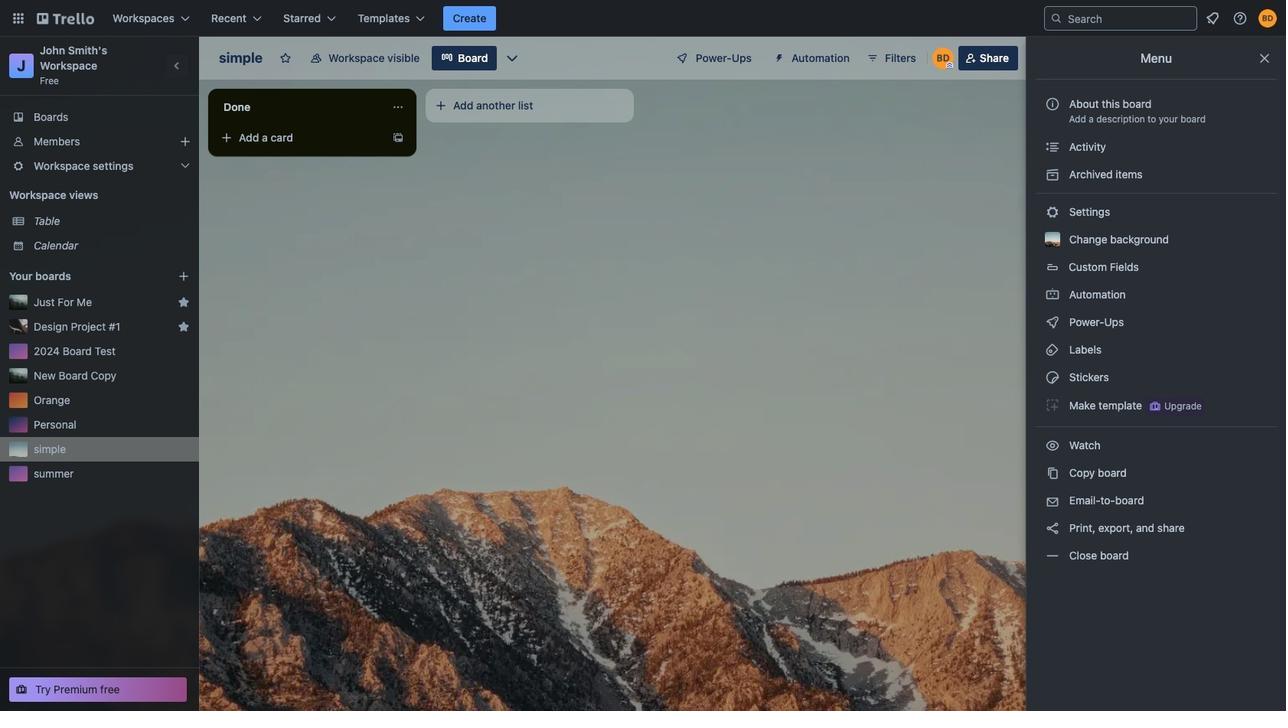 Task type: vqa. For each thing, say whether or not it's contained in the screenshot.
4th sm icon from the top of the page
yes



Task type: describe. For each thing, give the bounding box(es) containing it.
3 sm image from the top
[[1045, 370, 1061, 385]]

4 sm image from the top
[[1045, 397, 1061, 413]]

back to home image
[[37, 6, 94, 31]]

customize views image
[[505, 51, 520, 66]]

2 starred icon image from the top
[[178, 321, 190, 333]]

star or unstar board image
[[280, 52, 292, 64]]

barb dwyer (barbdwyer3) image
[[932, 47, 954, 69]]

1 sm image from the top
[[1045, 204, 1061, 220]]

3 sm image from the top
[[1045, 315, 1061, 330]]

2 sm image from the top
[[1045, 167, 1061, 182]]

create from template… image
[[392, 132, 404, 144]]

barb dwyer (barbdwyer3) image
[[1259, 9, 1277, 28]]

add board image
[[178, 270, 190, 283]]

search image
[[1051, 12, 1063, 25]]

7 sm image from the top
[[1045, 521, 1061, 536]]

workspace navigation collapse icon image
[[167, 55, 188, 77]]



Task type: locate. For each thing, give the bounding box(es) containing it.
None text field
[[214, 95, 386, 119]]

primary element
[[0, 0, 1286, 37]]

this member is an admin of this board. image
[[946, 62, 953, 69]]

1 starred icon image from the top
[[178, 296, 190, 309]]

5 sm image from the top
[[1045, 548, 1061, 564]]

your boards with 8 items element
[[9, 267, 155, 286]]

6 sm image from the top
[[1045, 466, 1061, 481]]

0 notifications image
[[1204, 9, 1222, 28]]

5 sm image from the top
[[1045, 438, 1061, 453]]

sm image
[[1045, 204, 1061, 220], [1045, 287, 1061, 302], [1045, 370, 1061, 385], [1045, 397, 1061, 413], [1045, 548, 1061, 564]]

Board name text field
[[211, 46, 270, 70]]

2 sm image from the top
[[1045, 287, 1061, 302]]

starred icon image
[[178, 296, 190, 309], [178, 321, 190, 333]]

4 sm image from the top
[[1045, 342, 1061, 358]]

open information menu image
[[1233, 11, 1248, 26]]

Search field
[[1063, 8, 1197, 29]]

1 vertical spatial starred icon image
[[178, 321, 190, 333]]

1 sm image from the top
[[1045, 139, 1061, 155]]

sm image
[[1045, 139, 1061, 155], [1045, 167, 1061, 182], [1045, 315, 1061, 330], [1045, 342, 1061, 358], [1045, 438, 1061, 453], [1045, 466, 1061, 481], [1045, 521, 1061, 536]]

0 vertical spatial starred icon image
[[178, 296, 190, 309]]



